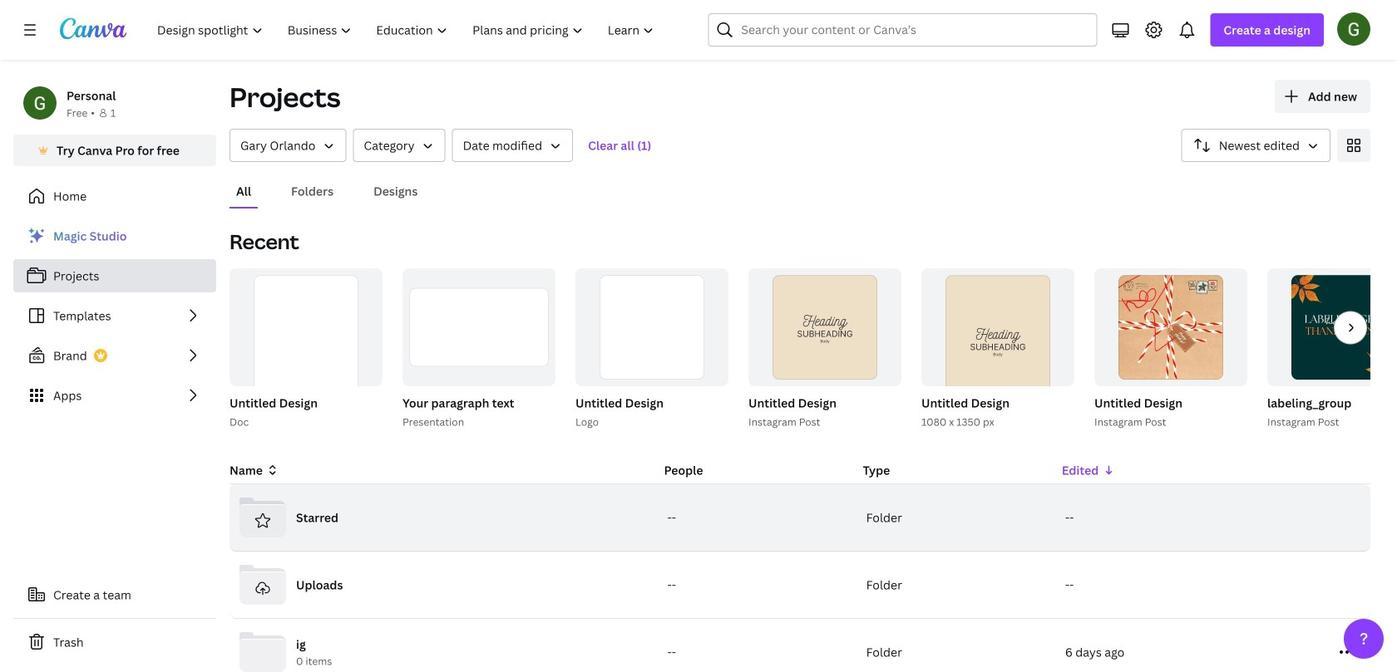 Task type: locate. For each thing, give the bounding box(es) containing it.
gary orlando image
[[1337, 12, 1370, 46]]

list
[[13, 220, 216, 412]]

Sort by button
[[1181, 129, 1331, 162]]

None search field
[[708, 13, 1097, 47]]

4 group from the left
[[572, 269, 728, 431]]

2 group from the left
[[230, 269, 383, 424]]

5 group from the left
[[575, 269, 728, 387]]

12 group from the left
[[1264, 269, 1397, 431]]

6 group from the left
[[745, 269, 901, 431]]

1 group from the left
[[226, 269, 383, 431]]

group
[[226, 269, 383, 431], [230, 269, 383, 424], [399, 269, 556, 431], [572, 269, 728, 431], [575, 269, 728, 387], [745, 269, 901, 431], [748, 269, 901, 387], [918, 269, 1074, 431], [921, 269, 1074, 406], [1091, 269, 1247, 431], [1094, 269, 1247, 387], [1264, 269, 1397, 431], [1267, 269, 1397, 387]]

8 group from the left
[[918, 269, 1074, 431]]

13 group from the left
[[1267, 269, 1397, 387]]

11 group from the left
[[1094, 269, 1247, 387]]

top level navigation element
[[146, 13, 668, 47]]



Task type: vqa. For each thing, say whether or not it's contained in the screenshot.
creative to the bottom
no



Task type: describe. For each thing, give the bounding box(es) containing it.
7 group from the left
[[748, 269, 901, 387]]

10 group from the left
[[1091, 269, 1247, 431]]

3 group from the left
[[399, 269, 556, 431]]

Search search field
[[741, 14, 1064, 46]]

Date modified button
[[452, 129, 573, 162]]

Owner button
[[230, 129, 346, 162]]

9 group from the left
[[921, 269, 1074, 406]]

Category button
[[353, 129, 445, 162]]



